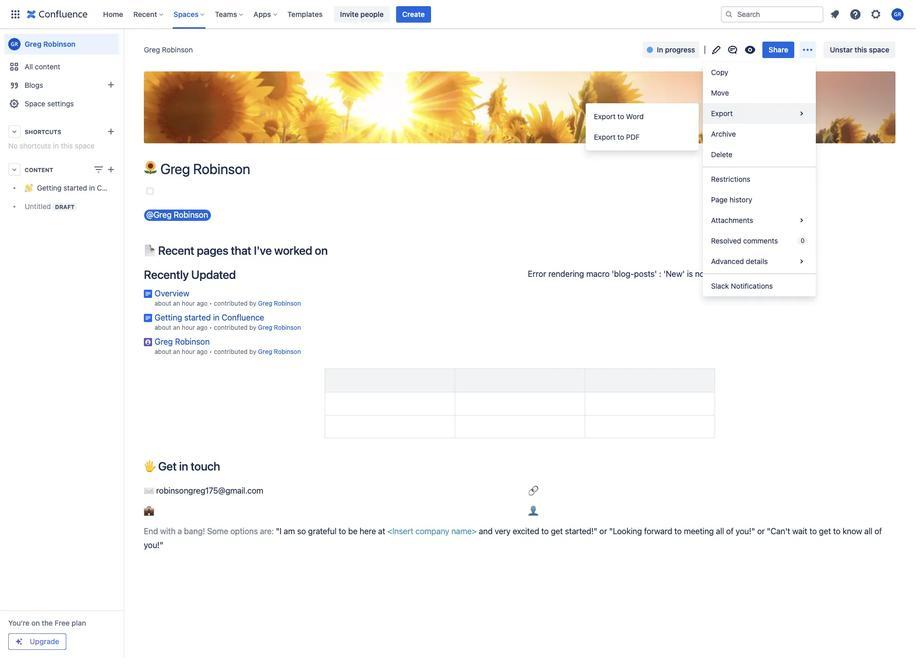 Task type: vqa. For each thing, say whether or not it's contained in the screenshot.
Copy image
yes



Task type: describe. For each thing, give the bounding box(es) containing it.
advanced
[[711, 257, 744, 266]]

to right wait
[[810, 527, 817, 536]]

greg right collapse sidebar image
[[144, 45, 160, 54]]

by inside getting started in confluence about an hour ago • contributed by greg robinson
[[249, 324, 256, 332]]

export for export
[[711, 109, 733, 118]]

space
[[25, 99, 45, 108]]

2 of from the left
[[875, 527, 882, 536]]

copy
[[711, 68, 729, 77]]

✉️
[[144, 486, 154, 495]]

0 horizontal spatial you!"
[[144, 541, 163, 550]]

ago inside 'overview about an hour ago • contributed by greg robinson'
[[197, 300, 208, 307]]

greg inside space element
[[25, 40, 41, 48]]

create
[[402, 10, 425, 18]]

bang!
[[184, 527, 205, 536]]

and very excited to get started!" or "looking forward to meeting all of you!" or "can't wait to get to know all of you!"
[[144, 527, 884, 550]]

unstar this space
[[830, 45, 890, 54]]

about inside getting started in confluence about an hour ago • contributed by greg robinson
[[155, 324, 171, 332]]

📄 recent pages that i've worked on
[[144, 244, 328, 258]]

teams button
[[212, 6, 247, 22]]

hour inside 'greg robinson about an hour ago • contributed by greg robinson'
[[182, 348, 195, 356]]

recent inside recent popup button
[[133, 10, 157, 18]]

templates
[[288, 10, 323, 18]]

be
[[348, 527, 358, 536]]

an inside getting started in confluence about an hour ago • contributed by greg robinson
[[173, 324, 180, 332]]

archive button
[[703, 124, 816, 144]]

1 horizontal spatial getting started in confluence link
[[155, 313, 264, 322]]

to right 'forward'
[[675, 527, 682, 536]]

space settings
[[25, 99, 74, 108]]

1 of from the left
[[727, 527, 734, 536]]

copy image
[[219, 460, 231, 473]]

pages
[[197, 244, 229, 258]]

macro
[[587, 270, 610, 279]]

blogs link
[[4, 76, 119, 95]]

are:
[[260, 527, 274, 536]]

greg inside getting started in confluence about an hour ago • contributed by greg robinson
[[258, 324, 272, 332]]

forward
[[644, 527, 673, 536]]

all content
[[25, 62, 60, 71]]

you're on the free plan
[[8, 619, 86, 628]]

not
[[695, 270, 708, 279]]

plan
[[72, 619, 86, 628]]

all content link
[[4, 58, 119, 76]]

slack notifications link
[[703, 276, 816, 297]]

greg inside 'overview about an hour ago • contributed by greg robinson'
[[258, 300, 272, 307]]

untitled draft
[[25, 202, 75, 211]]

an inside 'overview about an hour ago • contributed by greg robinson'
[[173, 300, 180, 307]]

no
[[8, 141, 18, 150]]

space inside button
[[869, 45, 890, 54]]

upgrade button
[[9, 634, 66, 650]]

that
[[231, 244, 251, 258]]

so
[[297, 527, 306, 536]]

0
[[801, 237, 805, 245]]

1 all from the left
[[716, 527, 724, 536]]

by inside 'greg robinson about an hour ago • contributed by greg robinson'
[[249, 348, 256, 356]]

an inside 'greg robinson about an hour ago • contributed by greg robinson'
[[173, 348, 180, 356]]

all
[[25, 62, 33, 71]]

🖐
[[144, 460, 156, 474]]

content button
[[4, 160, 119, 179]]

existing
[[721, 270, 750, 279]]

grateful
[[308, 527, 337, 536]]

1 horizontal spatial on
[[315, 244, 328, 258]]

rendering
[[549, 270, 584, 279]]

draft
[[55, 204, 75, 210]]

hour inside 'overview about an hour ago • contributed by greg robinson'
[[182, 300, 195, 307]]

recent button
[[130, 6, 167, 22]]

invite
[[340, 10, 359, 18]]

to left be
[[339, 527, 346, 536]]

1 horizontal spatial you!"
[[736, 527, 755, 536]]

end
[[144, 527, 158, 536]]

attachments
[[711, 216, 754, 225]]

🔗
[[528, 486, 541, 495]]

'blog-
[[612, 270, 634, 279]]

collapse sidebar image
[[112, 34, 135, 54]]

create a blog image
[[105, 79, 117, 91]]

archive
[[711, 130, 736, 138]]

page
[[711, 195, 728, 204]]

on inside space element
[[31, 619, 40, 628]]

group containing export to word
[[586, 103, 699, 151]]

spaces
[[174, 10, 199, 18]]

in for 🖐 get in touch
[[179, 460, 188, 474]]

a
[[178, 527, 182, 536]]

appswitcher icon image
[[9, 8, 22, 20]]

in progress
[[657, 45, 696, 54]]

@greg
[[146, 210, 172, 220]]

2 all from the left
[[865, 527, 873, 536]]

templates link
[[285, 6, 326, 22]]

confluence for getting started in confluence
[[97, 184, 135, 192]]

"i
[[276, 527, 282, 536]]

"looking
[[609, 527, 642, 536]]

shortcuts
[[25, 128, 61, 135]]

shortcuts button
[[4, 122, 119, 141]]

• inside 'overview about an hour ago • contributed by greg robinson'
[[209, 300, 212, 307]]

space settings link
[[4, 95, 119, 113]]

end with a bang! some options are: "i am so grateful to be here at <insert company name>
[[144, 527, 477, 536]]

move button
[[703, 83, 816, 103]]

about inside 'overview about an hour ago • contributed by greg robinson'
[[155, 300, 171, 307]]

i've
[[254, 244, 272, 258]]

settings
[[47, 99, 74, 108]]

contributed inside 'overview about an hour ago • contributed by greg robinson'
[[214, 300, 248, 307]]

tree inside space element
[[4, 179, 135, 216]]

history
[[730, 195, 753, 204]]

ago inside 'greg robinson about an hour ago • contributed by greg robinson'
[[197, 348, 208, 356]]

details
[[746, 257, 768, 266]]

share button
[[763, 42, 795, 58]]

greg down overview
[[155, 337, 173, 346]]

by inside 'overview about an hour ago • contributed by greg robinson'
[[249, 300, 256, 307]]

📄
[[144, 244, 156, 258]]

invite people button
[[334, 6, 390, 22]]

share
[[769, 45, 789, 54]]

teams
[[215, 10, 237, 18]]

attachments button
[[703, 210, 816, 231]]

create link
[[396, 6, 431, 22]]

robinsongreg175@gmail.com
[[156, 486, 263, 495]]

stop watching image
[[744, 44, 757, 56]]

error
[[528, 270, 546, 279]]

content
[[25, 166, 53, 173]]

export to pdf
[[594, 133, 640, 141]]

export for export to pdf
[[594, 133, 616, 141]]



Task type: locate. For each thing, give the bounding box(es) containing it.
to left pdf
[[618, 133, 625, 141]]

ago up 'greg robinson about an hour ago • contributed by greg robinson'
[[197, 324, 208, 332]]

at
[[378, 527, 385, 536]]

copy button
[[703, 62, 816, 83]]

0 vertical spatial space
[[869, 45, 890, 54]]

in for getting started in confluence
[[89, 184, 95, 192]]

in inside "getting started in confluence" 'link'
[[89, 184, 95, 192]]

• inside getting started in confluence about an hour ago • contributed by greg robinson
[[209, 324, 212, 332]]

hour down getting started in confluence about an hour ago • contributed by greg robinson
[[182, 348, 195, 356]]

by up 'greg robinson about an hour ago • contributed by greg robinson'
[[249, 324, 256, 332]]

confluence inside "getting started in confluence" 'link'
[[97, 184, 135, 192]]

resolved
[[711, 236, 742, 245]]

export inside the export to word link
[[594, 112, 616, 121]]

getting started in confluence
[[37, 184, 135, 192]]

excited
[[513, 527, 539, 536]]

unstar this space button
[[824, 42, 896, 58]]

shortcuts
[[20, 141, 51, 150]]

content
[[35, 62, 60, 71]]

export to pdf link
[[586, 127, 699, 148]]

0 vertical spatial by
[[249, 300, 256, 307]]

menu containing copy
[[703, 62, 816, 297]]

contributed
[[214, 300, 248, 307], [214, 324, 248, 332], [214, 348, 248, 356]]

space
[[869, 45, 890, 54], [75, 141, 95, 150]]

0 vertical spatial on
[[315, 244, 328, 258]]

confluence inside getting started in confluence about an hour ago • contributed by greg robinson
[[222, 313, 264, 322]]

2 vertical spatial •
[[209, 348, 212, 356]]

of right know
[[875, 527, 882, 536]]

export inside export to pdf link
[[594, 133, 616, 141]]

and
[[479, 527, 493, 536]]

slack notifications
[[711, 282, 773, 290]]

on left "the"
[[31, 619, 40, 628]]

search image
[[725, 10, 734, 18]]

1 vertical spatial getting started in confluence link
[[155, 313, 264, 322]]

upgrade
[[30, 637, 59, 646]]

contributed up getting started in confluence about an hour ago • contributed by greg robinson
[[214, 300, 248, 307]]

in down change view image at the top
[[89, 184, 95, 192]]

hour inside getting started in confluence about an hour ago • contributed by greg robinson
[[182, 324, 195, 332]]

with
[[160, 527, 176, 536]]

about inside 'greg robinson about an hour ago • contributed by greg robinson'
[[155, 348, 171, 356]]

started for getting started in confluence about an hour ago • contributed by greg robinson
[[184, 313, 211, 322]]

0 horizontal spatial this
[[61, 141, 73, 150]]

1 horizontal spatial get
[[819, 527, 831, 536]]

in for getting started in confluence about an hour ago • contributed by greg robinson
[[213, 313, 220, 322]]

greg robinson link
[[4, 34, 119, 54], [144, 45, 193, 55], [258, 300, 301, 307], [258, 324, 301, 332], [155, 337, 210, 346], [258, 348, 301, 356]]

'new'
[[664, 270, 685, 279]]

2 vertical spatial by
[[249, 348, 256, 356]]

1 about from the top
[[155, 300, 171, 307]]

you!"
[[736, 527, 755, 536], [144, 541, 163, 550]]

<insert
[[388, 527, 414, 536]]

space down shortcuts dropdown button
[[75, 141, 95, 150]]

1 vertical spatial recent
[[158, 244, 194, 258]]

pdf
[[626, 133, 640, 141]]

greg right :sunflower: image
[[160, 160, 190, 177]]

• down getting started in confluence about an hour ago • contributed by greg robinson
[[209, 348, 212, 356]]

2 vertical spatial contributed
[[214, 348, 248, 356]]

recent up recently
[[158, 244, 194, 258]]

unstar
[[830, 45, 853, 54]]

1 vertical spatial about
[[155, 324, 171, 332]]

greg
[[25, 40, 41, 48], [144, 45, 160, 54], [160, 160, 190, 177], [258, 300, 272, 307], [258, 324, 272, 332], [155, 337, 173, 346], [258, 348, 272, 356]]

notification icon image
[[829, 8, 841, 20]]

0 vertical spatial this
[[855, 45, 868, 54]]

by down getting started in confluence about an hour ago • contributed by greg robinson
[[249, 348, 256, 356]]

0 horizontal spatial confluence
[[97, 184, 135, 192]]

get
[[551, 527, 563, 536], [819, 527, 831, 536]]

banner containing home
[[0, 0, 917, 29]]

export for export to word
[[594, 112, 616, 121]]

1 horizontal spatial of
[[875, 527, 882, 536]]

home
[[103, 10, 123, 18]]

worked
[[274, 244, 312, 258]]

delete button
[[703, 144, 816, 165]]

hour down overview
[[182, 300, 195, 307]]

1 vertical spatial ago
[[197, 324, 208, 332]]

1 vertical spatial getting
[[155, 313, 182, 322]]

robinson inside getting started in confluence about an hour ago • contributed by greg robinson
[[274, 324, 301, 332]]

robinson inside 'dropdown button'
[[174, 210, 208, 220]]

confluence image
[[27, 8, 88, 20], [27, 8, 88, 20]]

contributed up 'greg robinson about an hour ago • contributed by greg robinson'
[[214, 324, 248, 332]]

this inside space element
[[61, 141, 73, 150]]

1 vertical spatial this
[[61, 141, 73, 150]]

started for getting started in confluence
[[63, 184, 87, 192]]

0 horizontal spatial get
[[551, 527, 563, 536]]

edit this page image
[[710, 44, 723, 56]]

advanced details
[[711, 257, 768, 266]]

started down overview
[[184, 313, 211, 322]]

by
[[249, 300, 256, 307], [249, 324, 256, 332], [249, 348, 256, 356]]

ago
[[197, 300, 208, 307], [197, 324, 208, 332], [197, 348, 208, 356]]

global element
[[6, 0, 719, 29]]

get
[[158, 460, 177, 474]]

1 or from the left
[[600, 527, 607, 536]]

2 vertical spatial about
[[155, 348, 171, 356]]

in inside getting started in confluence about an hour ago • contributed by greg robinson
[[213, 313, 220, 322]]

0 vertical spatial getting
[[37, 184, 62, 192]]

0 vertical spatial confluence
[[97, 184, 135, 192]]

3 ago from the top
[[197, 348, 208, 356]]

this right unstar
[[855, 45, 868, 54]]

3 hour from the top
[[182, 348, 195, 356]]

1 vertical spatial confluence
[[222, 313, 264, 322]]

on
[[315, 244, 328, 258], [31, 619, 40, 628]]

help icon image
[[850, 8, 862, 20]]

0 vertical spatial contributed
[[214, 300, 248, 307]]

💼
[[144, 506, 156, 516]]

:
[[659, 270, 662, 279]]

getting for getting started in confluence about an hour ago • contributed by greg robinson
[[155, 313, 182, 322]]

2 get from the left
[[819, 527, 831, 536]]

0 horizontal spatial getting started in confluence link
[[4, 179, 135, 197]]

free
[[55, 619, 70, 628]]

greg up 'greg robinson about an hour ago • contributed by greg robinson'
[[258, 324, 272, 332]]

0 horizontal spatial space
[[75, 141, 95, 150]]

contributed inside getting started in confluence about an hour ago • contributed by greg robinson
[[214, 324, 248, 332]]

page history link
[[703, 190, 816, 210]]

✉️ robinsongreg175@gmail.com
[[144, 486, 263, 495]]

space element
[[0, 29, 135, 658]]

add shortcut image
[[105, 125, 117, 138]]

you!" left '"can't'
[[736, 527, 755, 536]]

getting started in confluence link down 'overview about an hour ago • contributed by greg robinson' on the left
[[155, 313, 264, 322]]

tree
[[4, 179, 135, 216]]

greg down getting started in confluence about an hour ago • contributed by greg robinson
[[258, 348, 272, 356]]

2 hour from the top
[[182, 324, 195, 332]]

to left word
[[618, 112, 625, 121]]

invite people
[[340, 10, 384, 18]]

1 by from the top
[[249, 300, 256, 307]]

2 contributed from the top
[[214, 324, 248, 332]]

1 horizontal spatial all
[[865, 527, 873, 536]]

error rendering macro 'blog-posts' : 'new' is not an existing label
[[528, 270, 769, 279]]

1 horizontal spatial started
[[184, 313, 211, 322]]

• inside 'greg robinson about an hour ago • contributed by greg robinson'
[[209, 348, 212, 356]]

this inside button
[[855, 45, 868, 54]]

1 horizontal spatial recent
[[158, 244, 194, 258]]

people
[[361, 10, 384, 18]]

you're
[[8, 619, 29, 628]]

getting inside getting started in confluence about an hour ago • contributed by greg robinson
[[155, 313, 182, 322]]

• up 'greg robinson about an hour ago • contributed by greg robinson'
[[209, 324, 212, 332]]

to
[[618, 112, 625, 121], [618, 133, 625, 141], [339, 527, 346, 536], [542, 527, 549, 536], [675, 527, 682, 536], [810, 527, 817, 536], [834, 527, 841, 536]]

to right excited
[[542, 527, 549, 536]]

greg robinson about an hour ago • contributed by greg robinson
[[155, 337, 301, 356]]

label
[[752, 270, 769, 279]]

0 horizontal spatial of
[[727, 527, 734, 536]]

1 horizontal spatial space
[[869, 45, 890, 54]]

started inside getting started in confluence about an hour ago • contributed by greg robinson
[[184, 313, 211, 322]]

0 vertical spatial •
[[209, 300, 212, 307]]

menu
[[703, 62, 816, 297]]

in right get
[[179, 460, 188, 474]]

export down the export to word
[[594, 133, 616, 141]]

contributed inside 'greg robinson about an hour ago • contributed by greg robinson'
[[214, 348, 248, 356]]

1 • from the top
[[209, 300, 212, 307]]

recent right home
[[133, 10, 157, 18]]

contributed down getting started in confluence about an hour ago • contributed by greg robinson
[[214, 348, 248, 356]]

company
[[416, 527, 450, 536]]

or left '"can't'
[[758, 527, 765, 536]]

0 vertical spatial you!"
[[736, 527, 755, 536]]

0 vertical spatial started
[[63, 184, 87, 192]]

1 get from the left
[[551, 527, 563, 536]]

3 about from the top
[[155, 348, 171, 356]]

get right wait
[[819, 527, 831, 536]]

apps
[[254, 10, 271, 18]]

of right meeting
[[727, 527, 734, 536]]

robinson inside 'overview about an hour ago • contributed by greg robinson'
[[274, 300, 301, 307]]

1 hour from the top
[[182, 300, 195, 307]]

more actions image
[[802, 44, 814, 56]]

1 vertical spatial •
[[209, 324, 212, 332]]

greg robinson inside space element
[[25, 40, 76, 48]]

word
[[626, 112, 644, 121]]

3 contributed from the top
[[214, 348, 248, 356]]

3 by from the top
[[249, 348, 256, 356]]

restrictions
[[711, 175, 751, 184]]

touch
[[191, 460, 220, 474]]

in for no shortcuts in this space
[[53, 141, 59, 150]]

the
[[42, 619, 53, 628]]

0 horizontal spatial started
[[63, 184, 87, 192]]

export inside export popup button
[[711, 109, 733, 118]]

tree containing getting started in confluence
[[4, 179, 135, 216]]

🖐 get in touch
[[144, 460, 220, 474]]

confluence down 'overview about an hour ago • contributed by greg robinson' on the left
[[222, 313, 264, 322]]

1 vertical spatial hour
[[182, 324, 195, 332]]

getting up untitled draft
[[37, 184, 62, 192]]

• up getting started in confluence about an hour ago • contributed by greg robinson
[[209, 300, 212, 307]]

robinson inside space element
[[43, 40, 76, 48]]

confluence for getting started in confluence about an hour ago • contributed by greg robinson
[[222, 313, 264, 322]]

notifications
[[731, 282, 773, 290]]

1 contributed from the top
[[214, 300, 248, 307]]

1 horizontal spatial this
[[855, 45, 868, 54]]

am
[[284, 527, 295, 536]]

0 horizontal spatial recent
[[133, 10, 157, 18]]

hour down overview link
[[182, 324, 195, 332]]

0 horizontal spatial all
[[716, 527, 724, 536]]

0 vertical spatial about
[[155, 300, 171, 307]]

greg up getting started in confluence about an hour ago • contributed by greg robinson
[[258, 300, 272, 307]]

greg robinson
[[25, 40, 76, 48], [144, 45, 193, 54], [160, 160, 250, 177]]

delete
[[711, 150, 733, 159]]

👤
[[528, 506, 541, 516]]

getting down overview link
[[155, 313, 182, 322]]

change view image
[[93, 163, 105, 176]]

this down shortcuts dropdown button
[[61, 141, 73, 150]]

2 vertical spatial hour
[[182, 348, 195, 356]]

2 or from the left
[[758, 527, 765, 536]]

by up getting started in confluence about an hour ago • contributed by greg robinson
[[249, 300, 256, 307]]

page history
[[711, 195, 753, 204]]

1 horizontal spatial confluence
[[222, 313, 264, 322]]

home link
[[100, 6, 126, 22]]

1 vertical spatial you!"
[[144, 541, 163, 550]]

export up export to pdf
[[594, 112, 616, 121]]

in down 'overview about an hour ago • contributed by greg robinson' on the left
[[213, 313, 220, 322]]

2 by from the top
[[249, 324, 256, 332]]

2 ago from the top
[[197, 324, 208, 332]]

started!"
[[565, 527, 598, 536]]

1 horizontal spatial or
[[758, 527, 765, 536]]

very
[[495, 527, 511, 536]]

posts'
[[634, 270, 657, 279]]

export to word
[[594, 112, 644, 121]]

1 horizontal spatial getting
[[155, 313, 182, 322]]

is
[[687, 270, 693, 279]]

1 vertical spatial by
[[249, 324, 256, 332]]

1 vertical spatial contributed
[[214, 324, 248, 332]]

to left know
[[834, 527, 841, 536]]

0 vertical spatial ago
[[197, 300, 208, 307]]

wait
[[793, 527, 808, 536]]

name>
[[452, 527, 477, 536]]

2 about from the top
[[155, 324, 171, 332]]

ago down getting started in confluence about an hour ago • contributed by greg robinson
[[197, 348, 208, 356]]

apps button
[[251, 6, 281, 22]]

advanced details button
[[703, 251, 816, 272]]

confluence down create a page image
[[97, 184, 135, 192]]

overview link
[[155, 289, 190, 298]]

2 • from the top
[[209, 324, 212, 332]]

resolved comments
[[711, 236, 778, 245]]

all
[[716, 527, 724, 536], [865, 527, 873, 536]]

progress
[[665, 45, 696, 54]]

@greg robinson button
[[144, 210, 211, 221]]

or right started!"
[[600, 527, 607, 536]]

getting inside 'link'
[[37, 184, 62, 192]]

3 • from the top
[[209, 348, 212, 356]]

premium image
[[15, 638, 23, 646]]

on right "worked" at the top left of page
[[315, 244, 328, 258]]

0 horizontal spatial or
[[600, 527, 607, 536]]

0 vertical spatial getting started in confluence link
[[4, 179, 135, 197]]

all right know
[[865, 527, 873, 536]]

0 horizontal spatial on
[[31, 619, 40, 628]]

get left started!"
[[551, 527, 563, 536]]

ago down updated
[[197, 300, 208, 307]]

export up "archive"
[[711, 109, 733, 118]]

1 vertical spatial started
[[184, 313, 211, 322]]

in down shortcuts dropdown button
[[53, 141, 59, 150]]

0 vertical spatial recent
[[133, 10, 157, 18]]

getting for getting started in confluence
[[37, 184, 62, 192]]

Search field
[[721, 6, 824, 22]]

copy image
[[327, 244, 339, 257]]

your profile and preferences image
[[892, 8, 904, 20]]

:sunflower: image
[[144, 161, 157, 174]]

started up 'draft'
[[63, 184, 87, 192]]

1 vertical spatial on
[[31, 619, 40, 628]]

blogs
[[25, 81, 43, 89]]

0 horizontal spatial getting
[[37, 184, 62, 192]]

overview about an hour ago • contributed by greg robinson
[[155, 289, 301, 307]]

getting started in confluence link up 'draft'
[[4, 179, 135, 197]]

greg up all
[[25, 40, 41, 48]]

all right meeting
[[716, 527, 724, 536]]

started inside "getting started in confluence" 'link'
[[63, 184, 87, 192]]

2 vertical spatial ago
[[197, 348, 208, 356]]

:sunflower: image
[[144, 161, 157, 174]]

move
[[711, 88, 729, 97]]

0 vertical spatial hour
[[182, 300, 195, 307]]

create a page image
[[105, 163, 117, 176]]

space down settings icon
[[869, 45, 890, 54]]

untitled
[[25, 202, 51, 211]]

group
[[586, 103, 699, 151]]

settings icon image
[[870, 8, 883, 20]]

you!" down end
[[144, 541, 163, 550]]

spaces button
[[171, 6, 209, 22]]

ago inside getting started in confluence about an hour ago • contributed by greg robinson
[[197, 324, 208, 332]]

1 ago from the top
[[197, 300, 208, 307]]

recently
[[144, 268, 189, 282]]

banner
[[0, 0, 917, 29]]

1 vertical spatial space
[[75, 141, 95, 150]]



